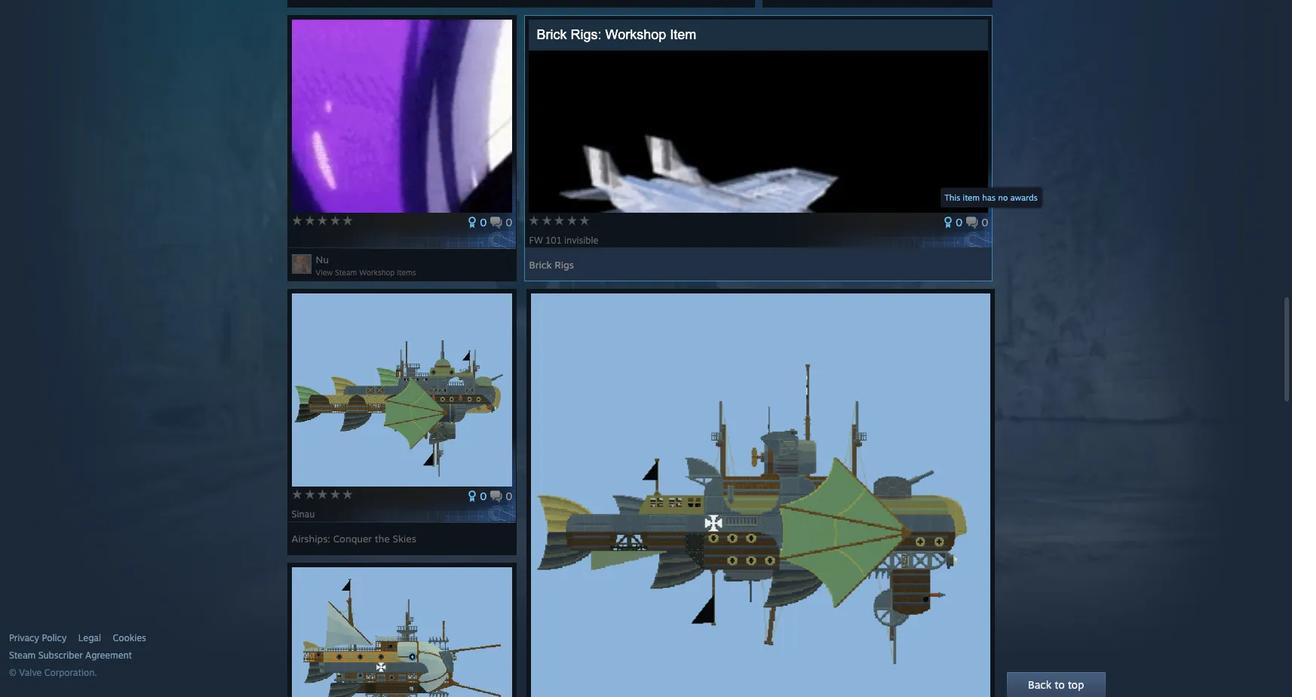 Task type: describe. For each thing, give the bounding box(es) containing it.
fw
[[529, 235, 543, 246]]

nu
[[316, 254, 329, 266]]

item
[[963, 192, 980, 203]]

brick rigs: workshop item
[[537, 27, 697, 42]]

view steam workshop items link
[[316, 268, 416, 277]]

101
[[546, 235, 562, 246]]

corporation.
[[44, 667, 97, 678]]

policy
[[42, 632, 67, 644]]

invisible
[[565, 235, 599, 246]]

item
[[670, 27, 697, 42]]

1 horizontal spatial workshop
[[606, 27, 667, 42]]

the
[[375, 533, 390, 545]]

workshop inside the nu view steam workshop items
[[359, 268, 395, 277]]

back
[[1028, 678, 1052, 691]]

fw 101 invisible
[[529, 235, 601, 246]]

valve
[[19, 667, 42, 678]]

steam inside the nu view steam workshop items
[[335, 268, 357, 277]]

items
[[397, 268, 416, 277]]

airships: conquer the skies link
[[292, 528, 416, 545]]

cookies steam subscriber agreement © valve corporation.
[[9, 632, 146, 678]]

brick for brick rigs
[[529, 259, 552, 271]]

subscriber
[[38, 650, 83, 661]]

airships: conquer the skies
[[292, 533, 416, 545]]

conquer
[[333, 533, 372, 545]]

legal link
[[78, 632, 101, 644]]

steam subscriber agreement link
[[9, 650, 280, 662]]

this
[[945, 192, 961, 203]]

back to top
[[1028, 678, 1085, 691]]

no
[[999, 192, 1009, 203]]



Task type: vqa. For each thing, say whether or not it's contained in the screenshot.
'Corporation.'
yes



Task type: locate. For each thing, give the bounding box(es) containing it.
workshop left items
[[359, 268, 395, 277]]

©
[[9, 667, 16, 678]]

legal
[[78, 632, 101, 644]]

skies
[[393, 533, 416, 545]]

0 horizontal spatial steam
[[9, 650, 36, 661]]

1 vertical spatial steam
[[9, 650, 36, 661]]

᠌
[[292, 235, 292, 246], [292, 235, 294, 246], [297, 235, 300, 246], [299, 235, 302, 246], [302, 235, 305, 246], [305, 235, 307, 246], [307, 235, 310, 246]]

has
[[983, 192, 996, 203]]

brick left rigs
[[529, 259, 552, 271]]

agreement
[[85, 650, 132, 661]]

brick left rigs:
[[537, 27, 567, 42]]

view
[[316, 268, 333, 277]]

privacy policy link
[[9, 632, 67, 644]]

this item has no awards
[[945, 192, 1038, 203]]

brick rigs
[[529, 259, 574, 271]]

0 horizontal spatial workshop
[[359, 268, 395, 277]]

privacy policy
[[9, 632, 67, 644]]

steam
[[335, 268, 357, 277], [9, 650, 36, 661]]

brick for brick rigs: workshop item
[[537, 27, 567, 42]]

airships:
[[292, 533, 331, 545]]

0
[[480, 216, 487, 229], [506, 216, 513, 229], [956, 216, 963, 229], [982, 216, 989, 229], [480, 490, 487, 503], [506, 490, 513, 503]]

nu view steam workshop items
[[316, 254, 416, 277]]

0 vertical spatial brick
[[537, 27, 567, 42]]

0 vertical spatial steam
[[335, 268, 357, 277]]

brick
[[537, 27, 567, 42], [529, 259, 552, 271]]

1 vertical spatial brick
[[529, 259, 552, 271]]

1 horizontal spatial steam
[[335, 268, 357, 277]]

steam inside cookies steam subscriber agreement © valve corporation.
[[9, 650, 36, 661]]

steam down the privacy
[[9, 650, 36, 661]]

workshop
[[606, 27, 667, 42], [359, 268, 395, 277]]

awards
[[1011, 192, 1038, 203]]

privacy
[[9, 632, 39, 644]]

cookies link
[[113, 632, 146, 644]]

top
[[1068, 678, 1085, 691]]

steam right view
[[335, 268, 357, 277]]

rigs:
[[571, 27, 602, 42]]

᠌᠌
[[294, 235, 297, 246]]

1 vertical spatial workshop
[[359, 268, 395, 277]]

᠌ ᠌ ᠌᠌ ᠌ ᠌ ᠌ ᠌ ᠌
[[292, 235, 313, 246]]

nu link
[[316, 254, 329, 266]]

workshop left item
[[606, 27, 667, 42]]

cookies
[[113, 632, 146, 644]]

0 vertical spatial workshop
[[606, 27, 667, 42]]

rigs
[[555, 259, 574, 271]]

brick rigs link
[[529, 254, 574, 271]]

to
[[1055, 678, 1065, 691]]

sinau
[[292, 509, 318, 520]]



